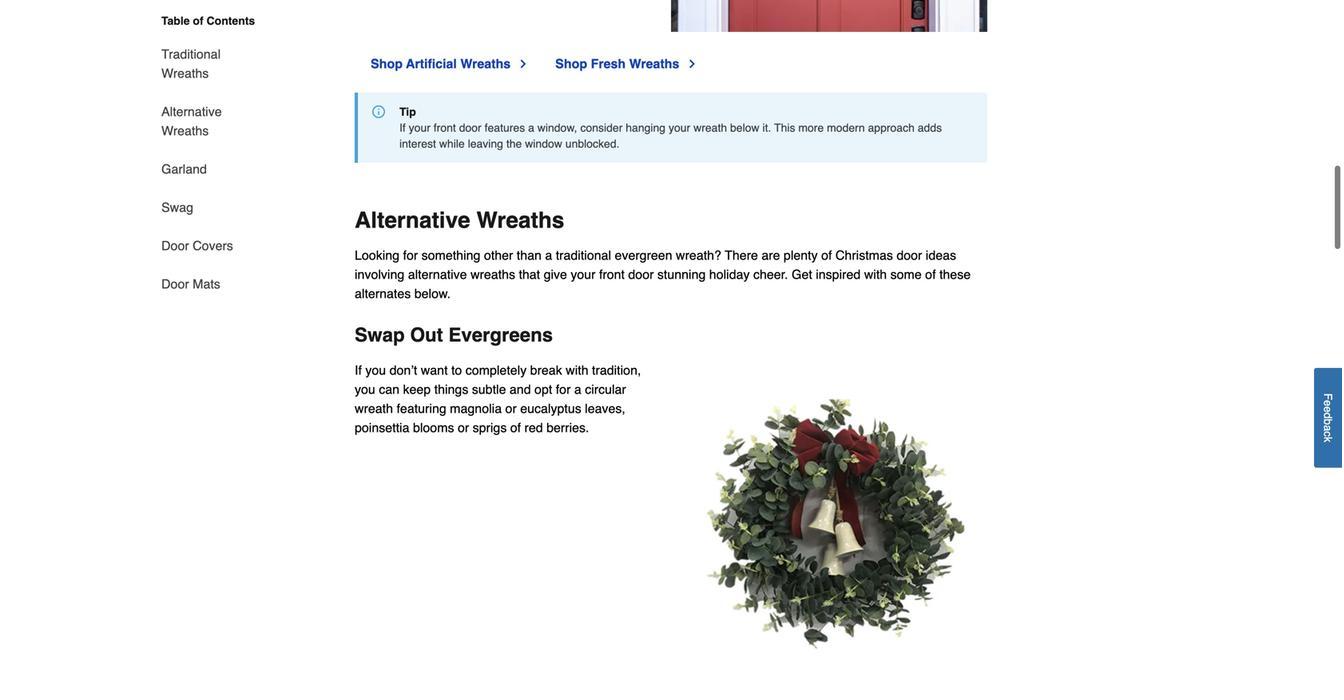 Task type: locate. For each thing, give the bounding box(es) containing it.
1 vertical spatial alternative
[[355, 208, 470, 233]]

alternative wreaths up garland
[[161, 104, 222, 138]]

0 vertical spatial front
[[434, 121, 456, 134]]

shop left artificial
[[371, 56, 403, 71]]

1 chevron right image from the left
[[517, 57, 530, 70]]

you left "can"
[[355, 382, 375, 397]]

0 horizontal spatial if
[[355, 363, 362, 378]]

shop fresh wreaths
[[555, 56, 679, 71]]

for up alternative
[[403, 248, 418, 263]]

your
[[409, 121, 431, 134], [669, 121, 690, 134], [571, 267, 596, 282]]

of inside if you don't want to completely break with tradition, you can keep things subtle and opt for a circular wreath featuring magnolia or eucalyptus leaves, poinsettia blooms or sprigs of red berries.
[[510, 421, 521, 435]]

your up interest at the top left of the page
[[409, 121, 431, 134]]

or down magnolia
[[458, 421, 469, 435]]

with down christmas
[[864, 267, 887, 282]]

break
[[530, 363, 562, 378]]

2 horizontal spatial your
[[669, 121, 690, 134]]

0 horizontal spatial chevron right image
[[517, 57, 530, 70]]

a right the than
[[545, 248, 552, 263]]

involving
[[355, 267, 404, 282]]

1 vertical spatial wreath
[[355, 401, 393, 416]]

0 vertical spatial door
[[459, 121, 481, 134]]

0 vertical spatial with
[[864, 267, 887, 282]]

1 horizontal spatial if
[[399, 121, 406, 134]]

0 horizontal spatial for
[[403, 248, 418, 263]]

front down traditional
[[599, 267, 625, 282]]

cheer.
[[753, 267, 788, 282]]

wreaths up garland
[[161, 123, 209, 138]]

opt
[[534, 382, 552, 397]]

shop
[[371, 56, 403, 71], [555, 56, 587, 71]]

front up while
[[434, 121, 456, 134]]

0 horizontal spatial front
[[434, 121, 456, 134]]

you
[[365, 363, 386, 378], [355, 382, 375, 397]]

wreath inside "tip if your front door features a window, consider hanging your wreath below it. this more modern approach adds interest while leaving the window unblocked."
[[693, 121, 727, 134]]

if inside "tip if your front door features a window, consider hanging your wreath below it. this more modern approach adds interest while leaving the window unblocked."
[[399, 121, 406, 134]]

0 vertical spatial if
[[399, 121, 406, 134]]

wreaths
[[460, 56, 511, 71], [629, 56, 679, 71], [161, 66, 209, 81], [161, 123, 209, 138], [477, 208, 564, 233]]

front
[[434, 121, 456, 134], [599, 267, 625, 282]]

1 horizontal spatial chevron right image
[[686, 57, 699, 70]]

2 e from the top
[[1322, 407, 1334, 413]]

unblocked.
[[565, 137, 620, 150]]

front inside looking for something other than a traditional evergreen wreath? there are plenty of christmas door ideas involving alternative wreaths that give your front door stunning holiday cheer. get inspired with some of these alternates below.
[[599, 267, 625, 282]]

for inside looking for something other than a traditional evergreen wreath? there are plenty of christmas door ideas involving alternative wreaths that give your front door stunning holiday cheer. get inspired with some of these alternates below.
[[403, 248, 418, 263]]

tradition,
[[592, 363, 641, 378]]

with inside looking for something other than a traditional evergreen wreath? there are plenty of christmas door ideas involving alternative wreaths that give your front door stunning holiday cheer. get inspired with some of these alternates below.
[[864, 267, 887, 282]]

alternative
[[161, 104, 222, 119], [355, 208, 470, 233]]

1 horizontal spatial door
[[628, 267, 654, 282]]

0 horizontal spatial or
[[458, 421, 469, 435]]

a inside if you don't want to completely break with tradition, you can keep things subtle and opt for a circular wreath featuring magnolia or eucalyptus leaves, poinsettia blooms or sprigs of red berries.
[[574, 382, 581, 397]]

1 door from the top
[[161, 238, 189, 253]]

if down tip
[[399, 121, 406, 134]]

1 e from the top
[[1322, 401, 1334, 407]]

1 horizontal spatial alternative
[[355, 208, 470, 233]]

door
[[161, 238, 189, 253], [161, 277, 189, 292]]

1 vertical spatial for
[[556, 382, 571, 397]]

shop artificial wreaths
[[371, 56, 511, 71]]

or down and
[[505, 401, 517, 416]]

1 vertical spatial front
[[599, 267, 625, 282]]

give
[[544, 267, 567, 282]]

for right opt
[[556, 382, 571, 397]]

wreaths right artificial
[[460, 56, 511, 71]]

e up the 'b'
[[1322, 407, 1334, 413]]

1 horizontal spatial with
[[864, 267, 887, 282]]

subtle
[[472, 382, 506, 397]]

k
[[1322, 437, 1334, 443]]

you up "can"
[[365, 363, 386, 378]]

1 vertical spatial door
[[897, 248, 922, 263]]

f e e d b a c k
[[1322, 394, 1334, 443]]

contents
[[207, 14, 255, 27]]

modern
[[827, 121, 865, 134]]

if down swap
[[355, 363, 362, 378]]

or
[[505, 401, 517, 416], [458, 421, 469, 435]]

tip if your front door features a window, consider hanging your wreath below it. this more modern approach adds interest while leaving the window unblocked.
[[399, 105, 942, 150]]

leaves,
[[585, 401, 625, 416]]

1 horizontal spatial wreath
[[693, 121, 727, 134]]

keep
[[403, 382, 431, 397]]

shop left fresh
[[555, 56, 587, 71]]

0 vertical spatial wreath
[[693, 121, 727, 134]]

if
[[399, 121, 406, 134], [355, 363, 362, 378]]

0 vertical spatial alternative wreaths
[[161, 104, 222, 138]]

shop fresh wreaths link
[[555, 54, 699, 73]]

alternative wreaths up 'something'
[[355, 208, 564, 233]]

a up window
[[528, 121, 534, 134]]

door up some
[[897, 248, 922, 263]]

0 horizontal spatial alternative
[[161, 104, 222, 119]]

mats
[[193, 277, 220, 292]]

e
[[1322, 401, 1334, 407], [1322, 407, 1334, 413]]

inspired
[[816, 267, 861, 282]]

0 horizontal spatial alternative wreaths
[[161, 104, 222, 138]]

0 horizontal spatial wreath
[[355, 401, 393, 416]]

front inside "tip if your front door features a window, consider hanging your wreath below it. this more modern approach adds interest while leaving the window unblocked."
[[434, 121, 456, 134]]

2 horizontal spatial door
[[897, 248, 922, 263]]

1 horizontal spatial front
[[599, 267, 625, 282]]

0 horizontal spatial shop
[[371, 56, 403, 71]]

your down traditional
[[571, 267, 596, 282]]

an evergreen wreath decorated with red flowers, gold and red ornaments and pinecones on a red door. image
[[671, 0, 987, 32]]

chevron right image
[[517, 57, 530, 70], [686, 57, 699, 70]]

these
[[939, 267, 971, 282]]

door
[[459, 121, 481, 134], [897, 248, 922, 263], [628, 267, 654, 282]]

wreath
[[693, 121, 727, 134], [355, 401, 393, 416]]

door up door mats link
[[161, 238, 189, 253]]

door mats
[[161, 277, 220, 292]]

chevron right image inside shop fresh wreaths link
[[686, 57, 699, 70]]

wreaths inside the traditional wreaths
[[161, 66, 209, 81]]

e up d
[[1322, 401, 1334, 407]]

garland
[[161, 162, 207, 177]]

with inside if you don't want to completely break with tradition, you can keep things subtle and opt for a circular wreath featuring magnolia or eucalyptus leaves, poinsettia blooms or sprigs of red berries.
[[566, 363, 588, 378]]

f e e d b a c k button
[[1314, 368, 1342, 468]]

to
[[451, 363, 462, 378]]

things
[[434, 382, 468, 397]]

1 vertical spatial door
[[161, 277, 189, 292]]

1 vertical spatial alternative wreaths
[[355, 208, 564, 233]]

for
[[403, 248, 418, 263], [556, 382, 571, 397]]

alternates
[[355, 286, 411, 301]]

0 vertical spatial alternative
[[161, 104, 222, 119]]

a left "circular"
[[574, 382, 581, 397]]

with right break
[[566, 363, 588, 378]]

door down evergreen
[[628, 267, 654, 282]]

of left red
[[510, 421, 521, 435]]

door inside "tip if your front door features a window, consider hanging your wreath below it. this more modern approach adds interest while leaving the window unblocked."
[[459, 121, 481, 134]]

of right "table"
[[193, 14, 203, 27]]

2 chevron right image from the left
[[686, 57, 699, 70]]

chevron right image up "tip if your front door features a window, consider hanging your wreath below it. this more modern approach adds interest while leaving the window unblocked."
[[686, 57, 699, 70]]

poinsettia
[[355, 421, 409, 435]]

swap out evergreens
[[355, 324, 553, 346]]

door left mats at the top
[[161, 277, 189, 292]]

1 horizontal spatial for
[[556, 382, 571, 397]]

alternative wreaths link
[[161, 93, 262, 150]]

wreaths right fresh
[[629, 56, 679, 71]]

chevron right image for shop fresh wreaths
[[686, 57, 699, 70]]

shop for shop artificial wreaths
[[371, 56, 403, 71]]

wreath left below
[[693, 121, 727, 134]]

1 shop from the left
[[371, 56, 403, 71]]

1 horizontal spatial shop
[[555, 56, 587, 71]]

evergreen
[[615, 248, 672, 263]]

below
[[730, 121, 759, 134]]

1 horizontal spatial or
[[505, 401, 517, 416]]

door up leaving on the left top of the page
[[459, 121, 481, 134]]

your right the hanging
[[669, 121, 690, 134]]

0 vertical spatial door
[[161, 238, 189, 253]]

a up k on the right of page
[[1322, 425, 1334, 432]]

1 vertical spatial with
[[566, 363, 588, 378]]

table
[[161, 14, 190, 27]]

a
[[528, 121, 534, 134], [545, 248, 552, 263], [574, 382, 581, 397], [1322, 425, 1334, 432]]

wreaths up the than
[[477, 208, 564, 233]]

wreath up the 'poinsettia'
[[355, 401, 393, 416]]

a inside button
[[1322, 425, 1334, 432]]

0 horizontal spatial with
[[566, 363, 588, 378]]

hanging
[[626, 121, 666, 134]]

1 vertical spatial if
[[355, 363, 362, 378]]

wreaths down traditional
[[161, 66, 209, 81]]

0 vertical spatial for
[[403, 248, 418, 263]]

looking
[[355, 248, 399, 263]]

a eucalyptus leaf wreath with a red velvet bow and three white bells. image
[[671, 361, 987, 677]]

0 horizontal spatial door
[[459, 121, 481, 134]]

chevron right image for shop artificial wreaths
[[517, 57, 530, 70]]

of
[[193, 14, 203, 27], [821, 248, 832, 263], [925, 267, 936, 282], [510, 421, 521, 435]]

2 shop from the left
[[555, 56, 587, 71]]

alternative down the traditional wreaths
[[161, 104, 222, 119]]

1 horizontal spatial your
[[571, 267, 596, 282]]

more
[[798, 121, 824, 134]]

alternative up looking
[[355, 208, 470, 233]]

chevron right image up features
[[517, 57, 530, 70]]

adds
[[918, 121, 942, 134]]

2 door from the top
[[161, 277, 189, 292]]

chevron right image inside shop artificial wreaths link
[[517, 57, 530, 70]]

with
[[864, 267, 887, 282], [566, 363, 588, 378]]



Task type: describe. For each thing, give the bounding box(es) containing it.
1 vertical spatial you
[[355, 382, 375, 397]]

get
[[792, 267, 812, 282]]

below.
[[414, 286, 451, 301]]

plenty
[[784, 248, 818, 263]]

berries.
[[547, 421, 589, 435]]

wreath inside if you don't want to completely break with tradition, you can keep things subtle and opt for a circular wreath featuring magnolia or eucalyptus leaves, poinsettia blooms or sprigs of red berries.
[[355, 401, 393, 416]]

if you don't want to completely break with tradition, you can keep things subtle and opt for a circular wreath featuring magnolia or eucalyptus leaves, poinsettia blooms or sprigs of red berries.
[[355, 363, 641, 435]]

this
[[774, 121, 795, 134]]

other
[[484, 248, 513, 263]]

traditional wreaths link
[[161, 35, 262, 93]]

table of contents
[[161, 14, 255, 27]]

consider
[[580, 121, 623, 134]]

covers
[[193, 238, 233, 253]]

evergreens
[[448, 324, 553, 346]]

table of contents element
[[142, 13, 262, 294]]

1 vertical spatial or
[[458, 421, 469, 435]]

window
[[525, 137, 562, 150]]

than
[[517, 248, 542, 263]]

b
[[1322, 419, 1334, 425]]

traditional wreaths
[[161, 47, 221, 81]]

leaving
[[468, 137, 503, 150]]

swap
[[355, 324, 405, 346]]

looking for something other than a traditional evergreen wreath? there are plenty of christmas door ideas involving alternative wreaths that give your front door stunning holiday cheer. get inspired with some of these alternates below.
[[355, 248, 971, 301]]

alternative inside table of contents element
[[161, 104, 222, 119]]

don't
[[390, 363, 417, 378]]

door for door covers
[[161, 238, 189, 253]]

alternative wreaths inside table of contents element
[[161, 104, 222, 138]]

d
[[1322, 413, 1334, 419]]

of down ideas
[[925, 267, 936, 282]]

0 vertical spatial or
[[505, 401, 517, 416]]

red
[[524, 421, 543, 435]]

traditional
[[161, 47, 221, 62]]

info image
[[372, 105, 385, 118]]

window,
[[537, 121, 577, 134]]

wreath?
[[676, 248, 721, 263]]

shop artificial wreaths link
[[371, 54, 530, 73]]

wreaths inside shop artificial wreaths link
[[460, 56, 511, 71]]

door mats link
[[161, 265, 220, 294]]

shop for shop fresh wreaths
[[555, 56, 587, 71]]

a inside looking for something other than a traditional evergreen wreath? there are plenty of christmas door ideas involving alternative wreaths that give your front door stunning holiday cheer. get inspired with some of these alternates below.
[[545, 248, 552, 263]]

are
[[762, 248, 780, 263]]

something
[[421, 248, 480, 263]]

for inside if you don't want to completely break with tradition, you can keep things subtle and opt for a circular wreath featuring magnolia or eucalyptus leaves, poinsettia blooms or sprigs of red berries.
[[556, 382, 571, 397]]

featuring
[[397, 401, 446, 416]]

there
[[725, 248, 758, 263]]

blooms
[[413, 421, 454, 435]]

magnolia
[[450, 401, 502, 416]]

swag link
[[161, 189, 193, 227]]

door for door mats
[[161, 277, 189, 292]]

sprigs
[[473, 421, 507, 435]]

fresh
[[591, 56, 626, 71]]

c
[[1322, 432, 1334, 437]]

f
[[1322, 394, 1334, 401]]

want
[[421, 363, 448, 378]]

garland link
[[161, 150, 207, 189]]

wreaths
[[471, 267, 515, 282]]

of up inspired
[[821, 248, 832, 263]]

the
[[506, 137, 522, 150]]

it.
[[763, 121, 771, 134]]

that
[[519, 267, 540, 282]]

artificial
[[406, 56, 457, 71]]

completely
[[466, 363, 527, 378]]

interest
[[399, 137, 436, 150]]

door covers link
[[161, 227, 233, 265]]

and
[[510, 382, 531, 397]]

0 horizontal spatial your
[[409, 121, 431, 134]]

out
[[410, 324, 443, 346]]

wreaths inside alternative wreaths
[[161, 123, 209, 138]]

1 horizontal spatial alternative wreaths
[[355, 208, 564, 233]]

can
[[379, 382, 399, 397]]

stunning
[[657, 267, 706, 282]]

christmas
[[835, 248, 893, 263]]

traditional
[[556, 248, 611, 263]]

ideas
[[926, 248, 956, 263]]

features
[[485, 121, 525, 134]]

holiday
[[709, 267, 750, 282]]

alternative
[[408, 267, 467, 282]]

your inside looking for something other than a traditional evergreen wreath? there are plenty of christmas door ideas involving alternative wreaths that give your front door stunning holiday cheer. get inspired with some of these alternates below.
[[571, 267, 596, 282]]

circular
[[585, 382, 626, 397]]

tip
[[399, 105, 416, 118]]

2 vertical spatial door
[[628, 267, 654, 282]]

eucalyptus
[[520, 401, 581, 416]]

while
[[439, 137, 465, 150]]

0 vertical spatial you
[[365, 363, 386, 378]]

swag
[[161, 200, 193, 215]]

wreaths inside shop fresh wreaths link
[[629, 56, 679, 71]]

door covers
[[161, 238, 233, 253]]

approach
[[868, 121, 915, 134]]

if inside if you don't want to completely break with tradition, you can keep things subtle and opt for a circular wreath featuring magnolia or eucalyptus leaves, poinsettia blooms or sprigs of red berries.
[[355, 363, 362, 378]]

a inside "tip if your front door features a window, consider hanging your wreath below it. this more modern approach adds interest while leaving the window unblocked."
[[528, 121, 534, 134]]



Task type: vqa. For each thing, say whether or not it's contained in the screenshot.
The Exterior Paint link
no



